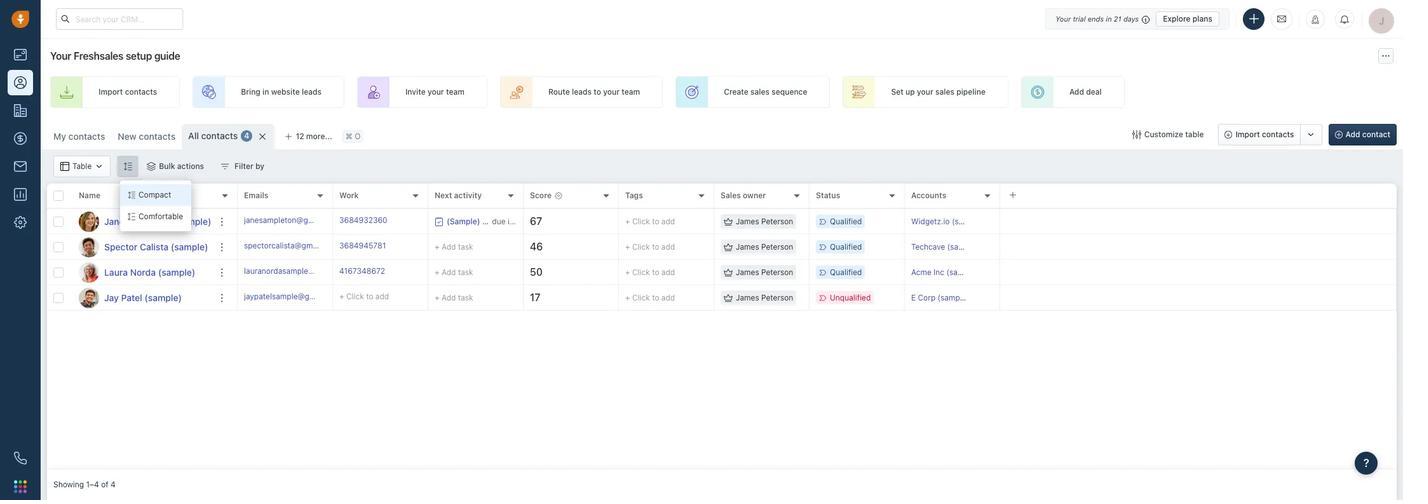 Task type: vqa. For each thing, say whether or not it's contained in the screenshot.
My
yes



Task type: locate. For each thing, give the bounding box(es) containing it.
3 cell from the top
[[1000, 260, 1397, 285]]

james peterson for 67
[[736, 217, 793, 226]]

0 vertical spatial + add task
[[435, 242, 473, 251]]

import contacts for 'import contacts' button
[[1236, 130, 1294, 139]]

2 james peterson from the top
[[736, 242, 793, 252]]

more...
[[306, 132, 332, 141]]

task for 50
[[458, 267, 473, 277]]

2 team from the left
[[622, 87, 640, 97]]

create sales sequence link
[[676, 76, 830, 108]]

jaypatelsample@gmail.com link
[[244, 291, 342, 305]]

grid containing 67
[[47, 182, 1397, 470]]

2 vertical spatial qualified
[[830, 268, 862, 277]]

import contacts for import contacts link
[[99, 87, 157, 97]]

(sample) right corp
[[938, 293, 969, 302]]

4 up 'filter by'
[[244, 131, 249, 141]]

(sample) inside "laura norda (sample)" link
[[158, 267, 195, 277]]

all
[[188, 130, 199, 141]]

0 vertical spatial your
[[1056, 14, 1071, 23]]

sales left the pipeline
[[936, 87, 955, 97]]

spectorcalista@gmail.com link
[[244, 240, 338, 254]]

j image left jay
[[79, 288, 99, 308]]

import inside button
[[1236, 130, 1260, 139]]

your
[[428, 87, 444, 97], [603, 87, 620, 97], [917, 87, 934, 97]]

4
[[244, 131, 249, 141], [111, 480, 115, 490]]

showing
[[53, 480, 84, 490]]

(sample) for acme inc (sample)
[[947, 268, 978, 277]]

james
[[736, 217, 759, 226], [736, 242, 759, 252], [736, 268, 759, 277], [736, 293, 759, 302]]

0 horizontal spatial sales
[[751, 87, 770, 97]]

click
[[632, 217, 650, 226], [632, 242, 650, 252], [632, 268, 650, 277], [346, 292, 364, 301], [632, 293, 650, 302]]

e
[[911, 293, 916, 302]]

press space to select this row. row containing laura norda (sample)
[[47, 260, 238, 285]]

0 vertical spatial j image
[[79, 211, 99, 232]]

name row
[[47, 184, 238, 209]]

peterson for 67
[[761, 217, 793, 226]]

import contacts inside button
[[1236, 130, 1294, 139]]

1 james peterson from the top
[[736, 217, 793, 226]]

set up your sales pipeline link
[[843, 76, 1009, 108]]

+ click to add for 17
[[625, 293, 675, 302]]

1 + click to add from the top
[[625, 217, 675, 226]]

4167348672
[[339, 266, 385, 276]]

3 james from the top
[[736, 268, 759, 277]]

1 task from the top
[[458, 242, 473, 251]]

phone element
[[8, 446, 33, 471]]

press space to select this row. row containing 46
[[238, 235, 1397, 260]]

4 inside all contacts 4
[[244, 131, 249, 141]]

james peterson
[[736, 217, 793, 226], [736, 242, 793, 252], [736, 268, 793, 277], [736, 293, 793, 302]]

bulk
[[159, 161, 175, 171]]

new contacts button
[[111, 124, 182, 149], [118, 131, 176, 142]]

peterson for 17
[[761, 293, 793, 302]]

0 horizontal spatial your
[[428, 87, 444, 97]]

1 team from the left
[[446, 87, 465, 97]]

(sample) inside jane sampleton (sample) link
[[174, 216, 211, 227]]

1 horizontal spatial your
[[603, 87, 620, 97]]

0 horizontal spatial in
[[263, 87, 269, 97]]

j image left jane
[[79, 211, 99, 232]]

2 row group from the left
[[238, 209, 1397, 311]]

1 vertical spatial import
[[1236, 130, 1260, 139]]

⌘
[[346, 132, 353, 141]]

spector
[[104, 241, 137, 252]]

3 + add task from the top
[[435, 293, 473, 302]]

(sample) inside spector calista (sample) link
[[171, 241, 208, 252]]

lauranordasample@gmail.com link
[[244, 266, 352, 279]]

style_myh0__igzzd8unmi image
[[123, 162, 132, 171]]

invite your team link
[[357, 76, 487, 108]]

import for 'import contacts' button
[[1236, 130, 1260, 139]]

acme inc (sample)
[[911, 268, 978, 277]]

2 + add task from the top
[[435, 267, 473, 277]]

1 horizontal spatial sales
[[936, 87, 955, 97]]

jane sampleton (sample) link
[[104, 215, 211, 228]]

by
[[256, 161, 264, 171]]

1 vertical spatial task
[[458, 267, 473, 277]]

(sample) down spector calista (sample) link
[[158, 267, 195, 277]]

press space to select this row. row containing jane sampleton (sample)
[[47, 209, 238, 235]]

+ add task for 46
[[435, 242, 473, 251]]

import right table
[[1236, 130, 1260, 139]]

2 vertical spatial task
[[458, 293, 473, 302]]

1 horizontal spatial in
[[1106, 14, 1112, 23]]

0 horizontal spatial team
[[446, 87, 465, 97]]

container_wx8msf4aqz5i3rn1 image inside bulk actions 'button'
[[147, 162, 156, 171]]

3 peterson from the top
[[761, 268, 793, 277]]

(sample) right inc
[[947, 268, 978, 277]]

+ click to add
[[625, 217, 675, 226], [625, 242, 675, 252], [625, 268, 675, 277], [625, 293, 675, 302]]

invite
[[405, 87, 426, 97]]

1 vertical spatial your
[[50, 50, 71, 62]]

(sample) inside the jay patel (sample) link
[[145, 292, 182, 303]]

2 vertical spatial + add task
[[435, 293, 473, 302]]

my contacts button
[[47, 124, 111, 149], [53, 131, 105, 142]]

1 vertical spatial + add task
[[435, 267, 473, 277]]

james peterson for 46
[[736, 242, 793, 252]]

0 vertical spatial qualified
[[830, 217, 862, 226]]

1 horizontal spatial import contacts
[[1236, 130, 1294, 139]]

3 your from the left
[[917, 87, 934, 97]]

import down the your freshsales setup guide
[[99, 87, 123, 97]]

3 + click to add from the top
[[625, 268, 675, 277]]

j image for jay patel (sample)
[[79, 288, 99, 308]]

0 vertical spatial import contacts
[[99, 87, 157, 97]]

press space to select this row. row containing 50
[[238, 260, 1397, 285]]

qualified for 46
[[830, 242, 862, 252]]

leads right 'website'
[[302, 87, 322, 97]]

to inside the 'route leads to your team' link
[[594, 87, 601, 97]]

press space to select this row. row containing jay patel (sample)
[[47, 285, 238, 311]]

bulk actions button
[[139, 156, 212, 177]]

2 cell from the top
[[1000, 235, 1397, 259]]

1 sales from the left
[[751, 87, 770, 97]]

add
[[662, 217, 675, 226], [662, 242, 675, 252], [662, 268, 675, 277], [376, 292, 389, 301], [662, 293, 675, 302]]

add deal
[[1070, 87, 1102, 97]]

0 vertical spatial 4
[[244, 131, 249, 141]]

contacts inside button
[[1262, 130, 1294, 139]]

1 vertical spatial qualified
[[830, 242, 862, 252]]

2 sales from the left
[[936, 87, 955, 97]]

your right invite
[[428, 87, 444, 97]]

add for 46
[[662, 242, 675, 252]]

route leads to your team link
[[500, 76, 663, 108]]

1 vertical spatial import contacts
[[1236, 130, 1294, 139]]

0 vertical spatial task
[[458, 242, 473, 251]]

sales right create
[[751, 87, 770, 97]]

3684945781 link
[[339, 240, 386, 254]]

1 horizontal spatial team
[[622, 87, 640, 97]]

to
[[594, 87, 601, 97], [652, 217, 659, 226], [652, 242, 659, 252], [652, 268, 659, 277], [366, 292, 373, 301], [652, 293, 659, 302]]

3684932360
[[339, 215, 388, 225]]

2 + click to add from the top
[[625, 242, 675, 252]]

2 j image from the top
[[79, 288, 99, 308]]

team inside the 'route leads to your team' link
[[622, 87, 640, 97]]

2 task from the top
[[458, 267, 473, 277]]

pipeline
[[957, 87, 986, 97]]

leads right route
[[572, 87, 592, 97]]

2 james from the top
[[736, 242, 759, 252]]

jay
[[104, 292, 119, 303]]

your for your trial ends in 21 days
[[1056, 14, 1071, 23]]

peterson for 46
[[761, 242, 793, 252]]

sales
[[721, 191, 741, 200]]

3 qualified from the top
[[830, 268, 862, 277]]

4 james peterson from the top
[[736, 293, 793, 302]]

1 horizontal spatial import
[[1236, 130, 1260, 139]]

task
[[458, 242, 473, 251], [458, 267, 473, 277], [458, 293, 473, 302]]

patel
[[121, 292, 142, 303]]

1 j image from the top
[[79, 211, 99, 232]]

up
[[906, 87, 915, 97]]

qualified for 67
[[830, 217, 862, 226]]

row group containing jane sampleton (sample)
[[47, 209, 238, 311]]

4 james from the top
[[736, 293, 759, 302]]

container_wx8msf4aqz5i3rn1 image
[[1132, 130, 1141, 139], [60, 162, 69, 171], [95, 162, 104, 171], [147, 162, 156, 171], [724, 217, 733, 226], [724, 242, 733, 251]]

row group containing 67
[[238, 209, 1397, 311]]

task for 46
[[458, 242, 473, 251]]

container_wx8msf4aqz5i3rn1 image
[[221, 162, 230, 171], [435, 217, 444, 226], [724, 268, 733, 277], [724, 293, 733, 302]]

2 leads from the left
[[572, 87, 592, 97]]

in left 21
[[1106, 14, 1112, 23]]

to for 50
[[652, 268, 659, 277]]

my
[[53, 131, 66, 142]]

(sample) for spector calista (sample)
[[171, 241, 208, 252]]

1 peterson from the top
[[761, 217, 793, 226]]

0 horizontal spatial your
[[50, 50, 71, 62]]

your inside "link"
[[917, 87, 934, 97]]

3 task from the top
[[458, 293, 473, 302]]

in
[[1106, 14, 1112, 23], [263, 87, 269, 97]]

12 more... button
[[278, 128, 339, 146]]

1 vertical spatial j image
[[79, 288, 99, 308]]

+ add task for 50
[[435, 267, 473, 277]]

2 your from the left
[[603, 87, 620, 97]]

4 right of
[[111, 480, 115, 490]]

cell for 17
[[1000, 285, 1397, 310]]

techcave (sample)
[[911, 242, 979, 252]]

sales inside create sales sequence link
[[751, 87, 770, 97]]

bring in website leads link
[[193, 76, 344, 108]]

2 horizontal spatial your
[[917, 87, 934, 97]]

click for 67
[[632, 217, 650, 226]]

12
[[296, 132, 304, 141]]

freshsales
[[74, 50, 123, 62]]

0 horizontal spatial import
[[99, 87, 123, 97]]

import contacts group
[[1219, 124, 1322, 146]]

1 horizontal spatial your
[[1056, 14, 1071, 23]]

add deal link
[[1021, 76, 1125, 108]]

your right up at the top right of the page
[[917, 87, 934, 97]]

1 horizontal spatial leads
[[572, 87, 592, 97]]

0 vertical spatial import
[[99, 87, 123, 97]]

to for 67
[[652, 217, 659, 226]]

new
[[118, 131, 136, 142]]

calista
[[140, 241, 169, 252]]

1 + add task from the top
[[435, 242, 473, 251]]

widgetz.io
[[911, 217, 950, 226]]

4 cell from the top
[[1000, 285, 1397, 310]]

click for 46
[[632, 242, 650, 252]]

customize table
[[1145, 130, 1204, 139]]

set up your sales pipeline
[[891, 87, 986, 97]]

jaypatelsample@gmail.com
[[244, 292, 342, 301]]

add for 46
[[442, 242, 456, 251]]

(sample) down "laura norda (sample)" link
[[145, 292, 182, 303]]

0 horizontal spatial leads
[[302, 87, 322, 97]]

grid
[[47, 182, 1397, 470]]

1 row group from the left
[[47, 209, 238, 311]]

in right bring
[[263, 87, 269, 97]]

1 vertical spatial in
[[263, 87, 269, 97]]

your left freshsales
[[50, 50, 71, 62]]

4 peterson from the top
[[761, 293, 793, 302]]

3 james peterson from the top
[[736, 268, 793, 277]]

0 horizontal spatial import contacts
[[99, 87, 157, 97]]

cell for 46
[[1000, 235, 1397, 259]]

next
[[435, 191, 452, 200]]

(sample) right the sampleton
[[174, 216, 211, 227]]

(sample) up techcave (sample)
[[952, 217, 984, 226]]

press space to select this row. row
[[47, 209, 238, 235], [238, 209, 1397, 235], [47, 235, 238, 260], [238, 235, 1397, 260], [47, 260, 238, 285], [238, 260, 1397, 285], [47, 285, 238, 311], [238, 285, 1397, 311]]

your right route
[[603, 87, 620, 97]]

1 james from the top
[[736, 217, 759, 226]]

2 qualified from the top
[[830, 242, 862, 252]]

dialog
[[120, 181, 191, 231]]

bring in website leads
[[241, 87, 322, 97]]

1 horizontal spatial 4
[[244, 131, 249, 141]]

50
[[530, 266, 543, 278]]

james for 67
[[736, 217, 759, 226]]

import contacts
[[99, 87, 157, 97], [1236, 130, 1294, 139]]

row group
[[47, 209, 238, 311], [238, 209, 1397, 311]]

your left trial
[[1056, 14, 1071, 23]]

j image
[[79, 211, 99, 232], [79, 288, 99, 308]]

Search your CRM... text field
[[56, 8, 183, 30]]

17
[[530, 292, 540, 303]]

peterson
[[761, 217, 793, 226], [761, 242, 793, 252], [761, 268, 793, 277], [761, 293, 793, 302]]

1 qualified from the top
[[830, 217, 862, 226]]

press space to select this row. row containing 67
[[238, 209, 1397, 235]]

acme inc (sample) link
[[911, 268, 978, 277]]

sales inside set up your sales pipeline "link"
[[936, 87, 955, 97]]

2 peterson from the top
[[761, 242, 793, 252]]

1 cell from the top
[[1000, 209, 1397, 234]]

your
[[1056, 14, 1071, 23], [50, 50, 71, 62]]

to for 46
[[652, 242, 659, 252]]

cell
[[1000, 209, 1397, 234], [1000, 235, 1397, 259], [1000, 260, 1397, 285], [1000, 285, 1397, 310]]

1 vertical spatial 4
[[111, 480, 115, 490]]

1 leads from the left
[[302, 87, 322, 97]]

acme
[[911, 268, 932, 277]]

to for 17
[[652, 293, 659, 302]]

peterson for 50
[[761, 268, 793, 277]]

import for import contacts link
[[99, 87, 123, 97]]

laura norda (sample)
[[104, 267, 195, 277]]

4 + click to add from the top
[[625, 293, 675, 302]]

s image
[[79, 237, 99, 257]]

laura norda (sample) link
[[104, 266, 195, 279]]

add for 17
[[442, 293, 456, 302]]

your for your freshsales setup guide
[[50, 50, 71, 62]]

spectorcalista@gmail.com
[[244, 241, 338, 250]]

(sample) right calista
[[171, 241, 208, 252]]



Task type: describe. For each thing, give the bounding box(es) containing it.
set
[[891, 87, 904, 97]]

import contacts button
[[1219, 124, 1301, 146]]

cell for 67
[[1000, 209, 1397, 234]]

dialog containing compact
[[120, 181, 191, 231]]

ends
[[1088, 14, 1104, 23]]

name column header
[[72, 184, 238, 209]]

1 your from the left
[[428, 87, 444, 97]]

explore plans
[[1163, 14, 1213, 23]]

(sample) down the widgetz.io (sample) link
[[947, 242, 979, 252]]

guide
[[154, 50, 180, 62]]

press space to select this row. row containing 17
[[238, 285, 1397, 311]]

0 vertical spatial in
[[1106, 14, 1112, 23]]

all contacts 4
[[188, 130, 249, 141]]

0 horizontal spatial 4
[[111, 480, 115, 490]]

setup
[[126, 50, 152, 62]]

create sales sequence
[[724, 87, 807, 97]]

compact
[[139, 190, 171, 200]]

click for 50
[[632, 268, 650, 277]]

widgetz.io (sample) link
[[911, 217, 984, 226]]

customize table button
[[1124, 124, 1212, 146]]

corp
[[918, 293, 936, 302]]

contact
[[1363, 130, 1391, 139]]

status
[[816, 191, 840, 200]]

james peterson for 17
[[736, 293, 793, 302]]

janesampleton@gmail.com 3684932360
[[244, 215, 388, 225]]

phone image
[[14, 452, 27, 465]]

your trial ends in 21 days
[[1056, 14, 1139, 23]]

sequence
[[772, 87, 807, 97]]

next activity
[[435, 191, 482, 200]]

j image for jane sampleton (sample)
[[79, 211, 99, 232]]

spector calista (sample)
[[104, 241, 208, 252]]

container_wx8msf4aqz5i3rn1 image inside the filter by button
[[221, 162, 230, 171]]

route leads to your team
[[548, 87, 640, 97]]

e corp (sample) link
[[911, 293, 969, 302]]

emails
[[244, 191, 268, 200]]

send email image
[[1278, 14, 1286, 24]]

1–4
[[86, 480, 99, 490]]

route
[[548, 87, 570, 97]]

of
[[101, 480, 108, 490]]

container_wx8msf4aqz5i3rn1 image inside customize table button
[[1132, 130, 1141, 139]]

new contacts
[[118, 131, 176, 142]]

james for 46
[[736, 242, 759, 252]]

(sample) for jane sampleton (sample)
[[174, 216, 211, 227]]

46
[[530, 241, 543, 252]]

table button
[[53, 156, 111, 177]]

add for 17
[[662, 293, 675, 302]]

laura
[[104, 267, 128, 277]]

press space to select this row. row containing spector calista (sample)
[[47, 235, 238, 260]]

bring
[[241, 87, 260, 97]]

showing 1–4 of 4
[[53, 480, 115, 490]]

owner
[[743, 191, 766, 200]]

james for 17
[[736, 293, 759, 302]]

+ click to add for 50
[[625, 268, 675, 277]]

(sample) for laura norda (sample)
[[158, 267, 195, 277]]

qualified for 50
[[830, 268, 862, 277]]

click for 17
[[632, 293, 650, 302]]

janesampleton@gmail.com link
[[244, 215, 340, 228]]

deal
[[1086, 87, 1102, 97]]

add contact button
[[1329, 124, 1397, 146]]

trial
[[1073, 14, 1086, 23]]

explore plans link
[[1156, 11, 1220, 26]]

name
[[79, 191, 100, 200]]

cell for 50
[[1000, 260, 1397, 285]]

4167348672 link
[[339, 266, 385, 279]]

jay patel (sample)
[[104, 292, 182, 303]]

website
[[271, 87, 300, 97]]

score
[[530, 191, 552, 200]]

(sample) for e corp (sample)
[[938, 293, 969, 302]]

your freshsales setup guide
[[50, 50, 180, 62]]

+ click to add for 67
[[625, 217, 675, 226]]

table
[[1186, 130, 1204, 139]]

add inside button
[[1346, 130, 1361, 139]]

12 more...
[[296, 132, 332, 141]]

inc
[[934, 268, 945, 277]]

67
[[530, 216, 542, 227]]

import contacts link
[[50, 76, 180, 108]]

techcave
[[911, 242, 945, 252]]

freshworks switcher image
[[14, 480, 27, 493]]

james for 50
[[736, 268, 759, 277]]

o
[[355, 132, 361, 141]]

l image
[[79, 262, 99, 283]]

sales owner
[[721, 191, 766, 200]]

days
[[1124, 14, 1139, 23]]

(sample) for jay patel (sample)
[[145, 292, 182, 303]]

tags
[[625, 191, 643, 200]]

spectorcalista@gmail.com 3684945781
[[244, 241, 386, 250]]

customize
[[1145, 130, 1183, 139]]

add for 50
[[662, 268, 675, 277]]

add for 67
[[662, 217, 675, 226]]

jane sampleton (sample)
[[104, 216, 211, 227]]

jay patel (sample) link
[[104, 291, 182, 304]]

table
[[72, 162, 92, 171]]

jaypatelsample@gmail.com + click to add
[[244, 292, 389, 301]]

my contacts
[[53, 131, 105, 142]]

add for 50
[[442, 267, 456, 277]]

filter by
[[235, 161, 264, 171]]

plans
[[1193, 14, 1213, 23]]

3684932360 link
[[339, 215, 388, 228]]

e corp (sample)
[[911, 293, 969, 302]]

spector calista (sample) link
[[104, 241, 208, 253]]

filter by button
[[212, 156, 273, 177]]

invite your team
[[405, 87, 465, 97]]

unqualified
[[830, 293, 871, 302]]

21
[[1114, 14, 1122, 23]]

lauranordasample@gmail.com
[[244, 266, 352, 276]]

team inside invite your team link
[[446, 87, 465, 97]]

task for 17
[[458, 293, 473, 302]]

james peterson for 50
[[736, 268, 793, 277]]

+ add task for 17
[[435, 293, 473, 302]]

all contacts link
[[188, 130, 238, 142]]

+ click to add for 46
[[625, 242, 675, 252]]

sampleton
[[127, 216, 172, 227]]



